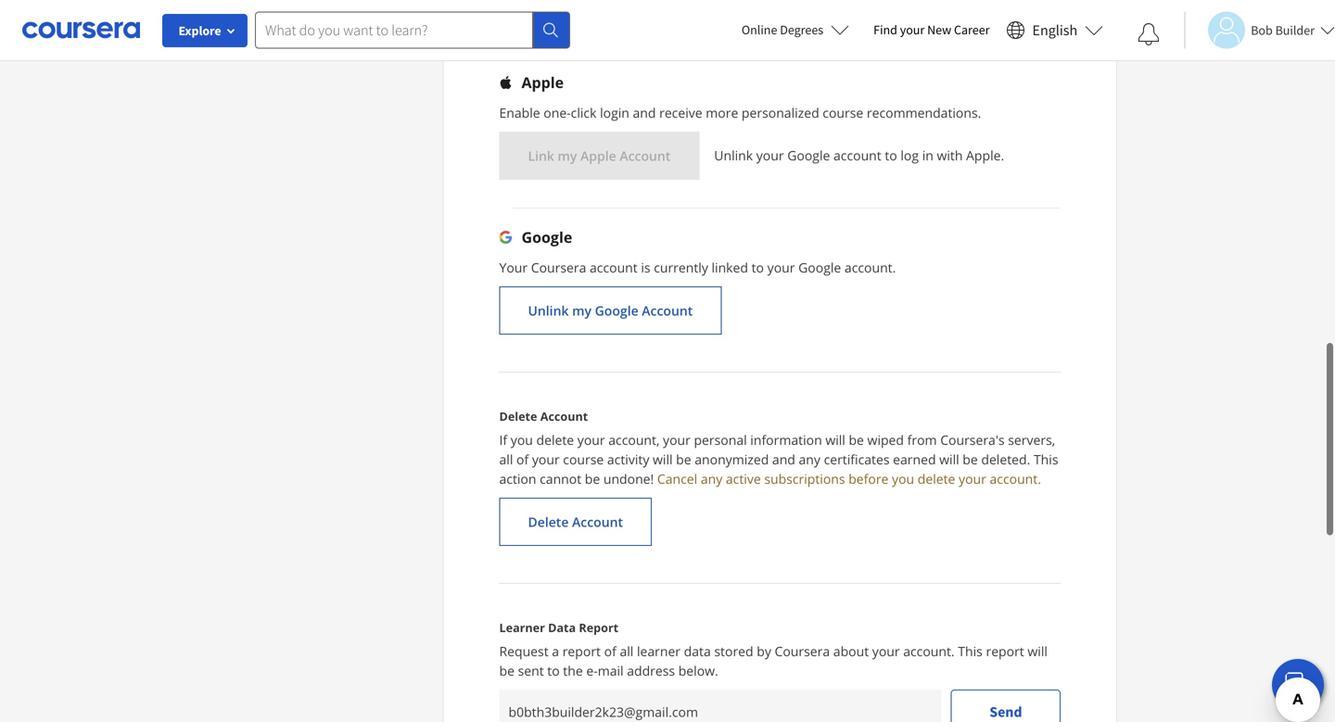 Task type: vqa. For each thing, say whether or not it's contained in the screenshot.
the Goal
no



Task type: locate. For each thing, give the bounding box(es) containing it.
if
[[499, 431, 507, 449]]

this
[[1034, 451, 1058, 468], [958, 643, 983, 660]]

stored
[[714, 643, 753, 660]]

coursera
[[531, 259, 586, 276], [775, 643, 830, 660]]

1 vertical spatial delete account
[[528, 513, 623, 531]]

of up action
[[516, 451, 529, 468]]

you inside if you delete your account, your personal information will be wiped from coursera's servers, all of your course activity will be anonymized and any certificates earned will be deleted.               this action cannot be undone!
[[511, 431, 533, 449]]

0 vertical spatial and
[[633, 104, 656, 121]]

will inside learner data report request a report of all learner data stored by coursera about your account. this report will be sent to the e-mail address below.
[[1028, 643, 1048, 660]]

to right the linked
[[752, 259, 764, 276]]

google
[[787, 146, 830, 164], [522, 227, 572, 247], [798, 259, 841, 276], [595, 302, 639, 319]]

to left the
[[547, 662, 560, 680]]

will
[[826, 431, 845, 449], [653, 451, 673, 468], [939, 451, 959, 468], [1028, 643, 1048, 660]]

0 vertical spatial delete
[[536, 431, 574, 449]]

be up certificates
[[849, 431, 864, 449]]

coursera right "by"
[[775, 643, 830, 660]]

1 vertical spatial all
[[620, 643, 634, 660]]

1 vertical spatial this
[[958, 643, 983, 660]]

request
[[499, 643, 549, 660]]

0 vertical spatial you
[[511, 431, 533, 449]]

google right the google image
[[522, 227, 572, 247]]

online
[[742, 21, 777, 38]]

of inside learner data report request a report of all learner data stored by coursera about your account. this report will be sent to the e-mail address below.
[[604, 643, 616, 660]]

this down 'servers,'
[[1034, 451, 1058, 468]]

1 vertical spatial to
[[752, 259, 764, 276]]

learner
[[637, 643, 681, 660]]

information
[[750, 431, 822, 449]]

to left log
[[885, 146, 897, 164]]

1 horizontal spatial report
[[986, 643, 1024, 660]]

your
[[499, 259, 528, 276]]

0 vertical spatial coursera
[[531, 259, 586, 276]]

subscriptions
[[764, 470, 845, 488]]

all
[[499, 451, 513, 468], [620, 643, 634, 660]]

0 vertical spatial all
[[499, 451, 513, 468]]

any down anonymized
[[701, 470, 723, 488]]

1 horizontal spatial to
[[752, 259, 764, 276]]

account down login
[[620, 147, 671, 165]]

account,
[[608, 431, 660, 449]]

your up cancel
[[663, 431, 691, 449]]

delete account inside button
[[528, 513, 623, 531]]

0 vertical spatial my
[[558, 147, 577, 165]]

report
[[563, 643, 601, 660], [986, 643, 1024, 660]]

link my apple account button
[[499, 132, 699, 180]]

unlink your google account to log in with apple.
[[714, 146, 1004, 164]]

personal
[[694, 431, 747, 449]]

delete account up "if"
[[499, 408, 588, 424]]

course up unlink your google account to log in with apple.
[[823, 104, 863, 121]]

unlink inside button
[[528, 302, 569, 319]]

None search field
[[255, 12, 570, 49]]

1 horizontal spatial you
[[892, 470, 914, 488]]

will up send button
[[1028, 643, 1048, 660]]

0 vertical spatial any
[[799, 451, 821, 468]]

delete account down the cannot
[[528, 513, 623, 531]]

to inside learner data report request a report of all learner data stored by coursera about your account. this report will be sent to the e-mail address below.
[[547, 662, 560, 680]]

1 horizontal spatial unlink
[[714, 146, 753, 164]]

0 horizontal spatial of
[[516, 451, 529, 468]]

delete down earned
[[918, 470, 955, 488]]

1 horizontal spatial and
[[772, 451, 795, 468]]

1 vertical spatial unlink
[[528, 302, 569, 319]]

0 horizontal spatial report
[[563, 643, 601, 660]]

report
[[579, 620, 619, 636]]

1 horizontal spatial of
[[604, 643, 616, 660]]

account left log
[[834, 146, 882, 164]]

apple
[[522, 72, 564, 92], [580, 147, 616, 165]]

course
[[823, 104, 863, 121], [563, 451, 604, 468]]

your
[[900, 21, 925, 38], [756, 146, 784, 164], [767, 259, 795, 276], [577, 431, 605, 449], [663, 431, 691, 449], [532, 451, 560, 468], [959, 470, 986, 488], [872, 643, 900, 660]]

bob
[[1251, 22, 1273, 38]]

any up subscriptions
[[799, 451, 821, 468]]

2 vertical spatial to
[[547, 662, 560, 680]]

1 vertical spatial you
[[892, 470, 914, 488]]

1 vertical spatial of
[[604, 643, 616, 660]]

0 vertical spatial this
[[1034, 451, 1058, 468]]

and down information
[[772, 451, 795, 468]]

be down coursera's
[[963, 451, 978, 468]]

1 horizontal spatial account.
[[903, 643, 955, 660]]

1 horizontal spatial coursera
[[775, 643, 830, 660]]

delete down the cannot
[[528, 513, 569, 531]]

1 vertical spatial coursera
[[775, 643, 830, 660]]

1 vertical spatial apple
[[580, 147, 616, 165]]

english
[[1032, 21, 1078, 39]]

you
[[511, 431, 533, 449], [892, 470, 914, 488]]

all up mail on the bottom
[[620, 643, 634, 660]]

degrees
[[780, 21, 824, 38]]

all down "if"
[[499, 451, 513, 468]]

account down undone!
[[572, 513, 623, 531]]

coursera right the your
[[531, 259, 586, 276]]

1 horizontal spatial all
[[620, 643, 634, 660]]

find your new career
[[874, 21, 990, 38]]

0 horizontal spatial you
[[511, 431, 533, 449]]

1 vertical spatial delete
[[528, 513, 569, 531]]

course up the cannot
[[563, 451, 604, 468]]

account.
[[845, 259, 896, 276], [990, 470, 1041, 488], [903, 643, 955, 660]]

unlink for unlink my google account
[[528, 302, 569, 319]]

course inside if you delete your account, your personal information will be wiped from coursera's servers, all of your course activity will be anonymized and any certificates earned will be deleted.               this action cannot be undone!
[[563, 451, 604, 468]]

0 horizontal spatial course
[[563, 451, 604, 468]]

undone!
[[603, 470, 654, 488]]

active
[[726, 470, 761, 488]]

my
[[558, 147, 577, 165], [572, 302, 592, 319]]

1 vertical spatial and
[[772, 451, 795, 468]]

your right about
[[872, 643, 900, 660]]

unlink
[[714, 146, 753, 164], [528, 302, 569, 319]]

report up the
[[563, 643, 601, 660]]

1 vertical spatial delete
[[918, 470, 955, 488]]

1 vertical spatial account.
[[990, 470, 1041, 488]]

0 vertical spatial account
[[834, 146, 882, 164]]

this up send button
[[958, 643, 983, 660]]

be left sent
[[499, 662, 515, 680]]

1 vertical spatial course
[[563, 451, 604, 468]]

delete inside if you delete your account, your personal information will be wiped from coursera's servers, all of your course activity will be anonymized and any certificates earned will be deleted.               this action cannot be undone!
[[536, 431, 574, 449]]

0 horizontal spatial any
[[701, 470, 723, 488]]

mail
[[598, 662, 624, 680]]

will up certificates
[[826, 431, 845, 449]]

your down personalized at right
[[756, 146, 784, 164]]

0 horizontal spatial and
[[633, 104, 656, 121]]

address
[[627, 662, 675, 680]]

account left is
[[590, 259, 638, 276]]

and
[[633, 104, 656, 121], [772, 451, 795, 468]]

1 horizontal spatial any
[[799, 451, 821, 468]]

0 horizontal spatial all
[[499, 451, 513, 468]]

0 vertical spatial unlink
[[714, 146, 753, 164]]

google down your coursera account is currently linked to your google account.
[[595, 302, 639, 319]]

0 vertical spatial account.
[[845, 259, 896, 276]]

delete
[[499, 408, 537, 424], [528, 513, 569, 531]]

all inside learner data report request a report of all learner data stored by coursera about your account. this report will be sent to the e-mail address below.
[[620, 643, 634, 660]]

0 horizontal spatial unlink
[[528, 302, 569, 319]]

account
[[834, 146, 882, 164], [590, 259, 638, 276]]

0 horizontal spatial delete
[[536, 431, 574, 449]]

by
[[757, 643, 771, 660]]

of
[[516, 451, 529, 468], [604, 643, 616, 660]]

1 horizontal spatial apple
[[580, 147, 616, 165]]

you right "if"
[[511, 431, 533, 449]]

apple inside button
[[580, 147, 616, 165]]

0 horizontal spatial to
[[547, 662, 560, 680]]

you down earned
[[892, 470, 914, 488]]

0 horizontal spatial coursera
[[531, 259, 586, 276]]

delete
[[536, 431, 574, 449], [918, 470, 955, 488]]

learner data report request a report of all learner data stored by coursera about your account. this report will be sent to the e-mail address below.
[[499, 620, 1048, 680]]

your inside learner data report request a report of all learner data stored by coursera about your account. this report will be sent to the e-mail address below.
[[872, 643, 900, 660]]

will down coursera's
[[939, 451, 959, 468]]

1 vertical spatial any
[[701, 470, 723, 488]]

bob builder
[[1251, 22, 1315, 38]]

delete account
[[499, 408, 588, 424], [528, 513, 623, 531]]

0 horizontal spatial this
[[958, 643, 983, 660]]

1 horizontal spatial delete
[[918, 470, 955, 488]]

link
[[528, 147, 554, 165]]

anonymized
[[695, 451, 769, 468]]

2 horizontal spatial to
[[885, 146, 897, 164]]

online degrees button
[[727, 9, 864, 50]]

delete up the cannot
[[536, 431, 574, 449]]

be up cancel
[[676, 451, 691, 468]]

0 vertical spatial of
[[516, 451, 529, 468]]

account down currently
[[642, 302, 693, 319]]

enable
[[499, 104, 540, 121]]

be
[[849, 431, 864, 449], [676, 451, 691, 468], [963, 451, 978, 468], [585, 470, 600, 488], [499, 662, 515, 680]]

below.
[[678, 662, 718, 680]]

sent
[[518, 662, 544, 680]]

and right login
[[633, 104, 656, 121]]

be right the cannot
[[585, 470, 600, 488]]

any
[[799, 451, 821, 468], [701, 470, 723, 488]]

0 vertical spatial apple
[[522, 72, 564, 92]]

to
[[885, 146, 897, 164], [752, 259, 764, 276], [547, 662, 560, 680]]

1 vertical spatial my
[[572, 302, 592, 319]]

report up send button
[[986, 643, 1024, 660]]

1 horizontal spatial this
[[1034, 451, 1058, 468]]

and inside if you delete your account, your personal information will be wiped from coursera's servers, all of your course activity will be anonymized and any certificates earned will be deleted.               this action cannot be undone!
[[772, 451, 795, 468]]

apple down click
[[580, 147, 616, 165]]

0 horizontal spatial account
[[590, 259, 638, 276]]

personalized
[[742, 104, 819, 121]]

delete account button
[[499, 498, 652, 546]]

2 vertical spatial account.
[[903, 643, 955, 660]]

if you delete your account, your personal information will be wiped from coursera's servers, all of your course activity will be anonymized and any certificates earned will be deleted.               this action cannot be undone!
[[499, 431, 1058, 488]]

google inside button
[[595, 302, 639, 319]]

cancel any active subscriptions before you delete your account.
[[657, 470, 1041, 488]]

1 horizontal spatial course
[[823, 104, 863, 121]]

apple up "one-"
[[522, 72, 564, 92]]

show notifications image
[[1138, 23, 1160, 45]]

of up mail on the bottom
[[604, 643, 616, 660]]

delete up "if"
[[499, 408, 537, 424]]

account
[[620, 147, 671, 165], [642, 302, 693, 319], [540, 408, 588, 424], [572, 513, 623, 531]]



Task type: describe. For each thing, give the bounding box(es) containing it.
your left account,
[[577, 431, 605, 449]]

enable one-click login and receive more personalized course recommendations.
[[499, 104, 981, 121]]

your right find
[[900, 21, 925, 38]]

from
[[907, 431, 937, 449]]

new
[[927, 21, 952, 38]]

english button
[[999, 0, 1111, 60]]

one-
[[544, 104, 571, 121]]

earned
[[893, 451, 936, 468]]

0 vertical spatial course
[[823, 104, 863, 121]]

account up the cannot
[[540, 408, 588, 424]]

wiped
[[867, 431, 904, 449]]

explore
[[178, 22, 221, 39]]

the
[[563, 662, 583, 680]]

explore button
[[162, 14, 248, 47]]

about
[[833, 643, 869, 660]]

send
[[984, 703, 1028, 722]]

coursera inside learner data report request a report of all learner data stored by coursera about your account. this report will be sent to the e-mail address below.
[[775, 643, 830, 660]]

of inside if you delete your account, your personal information will be wiped from coursera's servers, all of your course activity will be anonymized and any certificates earned will be deleted.               this action cannot be undone!
[[516, 451, 529, 468]]

What do you want to learn? text field
[[255, 12, 533, 49]]

google image
[[499, 231, 512, 244]]

e-
[[586, 662, 598, 680]]

deleted.
[[981, 451, 1030, 468]]

cancel
[[657, 470, 697, 488]]

your down deleted.
[[959, 470, 986, 488]]

before
[[849, 470, 889, 488]]

account. inside learner data report request a report of all learner data stored by coursera about your account. this report will be sent to the e-mail address below.
[[903, 643, 955, 660]]

your coursera account is currently linked to your google account.
[[499, 259, 896, 276]]

apple image
[[499, 76, 512, 89]]

a
[[552, 643, 559, 660]]

career
[[954, 21, 990, 38]]

click
[[571, 104, 597, 121]]

0 vertical spatial to
[[885, 146, 897, 164]]

certificates
[[824, 451, 890, 468]]

0 vertical spatial delete
[[499, 408, 537, 424]]

find
[[874, 21, 897, 38]]

in
[[922, 146, 934, 164]]

data
[[548, 620, 576, 636]]

this inside learner data report request a report of all learner data stored by coursera about your account. this report will be sent to the e-mail address below.
[[958, 643, 983, 660]]

activity
[[607, 451, 649, 468]]

my for google
[[572, 302, 592, 319]]

link my apple account
[[528, 147, 671, 165]]

linked
[[712, 259, 748, 276]]

learner
[[499, 620, 545, 636]]

all inside if you delete your account, your personal information will be wiped from coursera's servers, all of your course activity will be anonymized and any certificates earned will be deleted.               this action cannot be undone!
[[499, 451, 513, 468]]

1 horizontal spatial account
[[834, 146, 882, 164]]

receive
[[659, 104, 702, 121]]

coursera image
[[22, 15, 140, 45]]

find your new career link
[[864, 19, 999, 42]]

b0bth3builder2k23@gmail.com
[[509, 703, 698, 721]]

is
[[641, 259, 651, 276]]

send button
[[951, 690, 1061, 722]]

online degrees
[[742, 21, 824, 38]]

google down personalized at right
[[787, 146, 830, 164]]

2 report from the left
[[986, 643, 1024, 660]]

servers,
[[1008, 431, 1055, 449]]

delete inside button
[[528, 513, 569, 531]]

1 vertical spatial account
[[590, 259, 638, 276]]

unlink for unlink your google account to log in with apple.
[[714, 146, 753, 164]]

coursera's
[[940, 431, 1005, 449]]

any inside if you delete your account, your personal information will be wiped from coursera's servers, all of your course activity will be anonymized and any certificates earned will be deleted.               this action cannot be undone!
[[799, 451, 821, 468]]

bob builder button
[[1184, 12, 1335, 49]]

more
[[706, 104, 738, 121]]

builder
[[1275, 22, 1315, 38]]

currently
[[654, 259, 708, 276]]

unlink my google account button
[[499, 287, 722, 335]]

chat with us image
[[1283, 670, 1313, 700]]

recommendations.
[[867, 104, 981, 121]]

be inside learner data report request a report of all learner data stored by coursera about your account. this report will be sent to the e-mail address below.
[[499, 662, 515, 680]]

0 horizontal spatial account.
[[845, 259, 896, 276]]

my for apple
[[558, 147, 577, 165]]

0 horizontal spatial apple
[[522, 72, 564, 92]]

log
[[901, 146, 919, 164]]

cannot
[[540, 470, 582, 488]]

data
[[684, 643, 711, 660]]

your up the cannot
[[532, 451, 560, 468]]

your right the linked
[[767, 259, 795, 276]]

apple.
[[966, 146, 1004, 164]]

login
[[600, 104, 629, 121]]

2 horizontal spatial account.
[[990, 470, 1041, 488]]

google right the linked
[[798, 259, 841, 276]]

this inside if you delete your account, your personal information will be wiped from coursera's servers, all of your course activity will be anonymized and any certificates earned will be deleted.               this action cannot be undone!
[[1034, 451, 1058, 468]]

0 vertical spatial delete account
[[499, 408, 588, 424]]

will up cancel
[[653, 451, 673, 468]]

1 report from the left
[[563, 643, 601, 660]]

action
[[499, 470, 536, 488]]

with
[[937, 146, 963, 164]]

unlink my google account
[[528, 302, 693, 319]]



